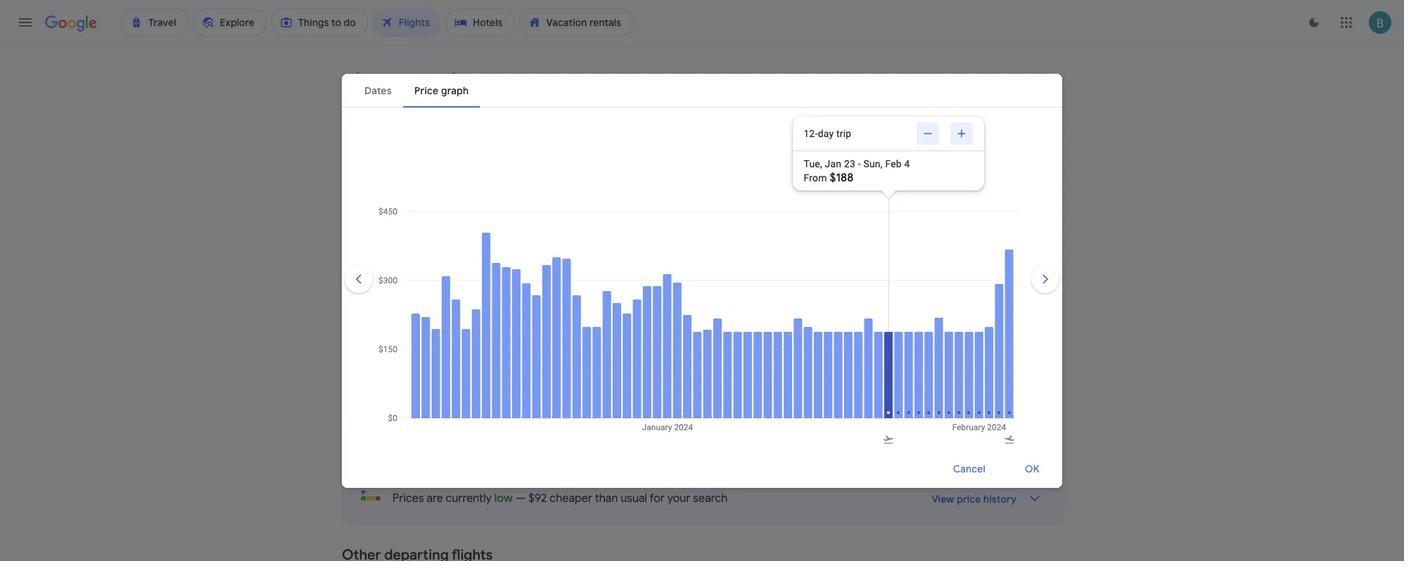 Task type: locate. For each thing, give the bounding box(es) containing it.
1 horizontal spatial price
[[957, 493, 981, 506]]

0 horizontal spatial 1
[[467, 72, 472, 83]]

nonstop flight. element for 5 hr 27 min
[[708, 303, 752, 319]]

0 vertical spatial for
[[667, 267, 678, 277]]

– inside "5 hr 31 min lax – bos"
[[633, 372, 638, 382]]

emissions down 'kg co 2'
[[824, 320, 864, 329]]

1 lax from the top
[[617, 319, 633, 329]]

bos down the 40
[[638, 425, 655, 435]]

co for 393
[[843, 355, 860, 369]]

nonstop
[[708, 303, 752, 317], [708, 355, 752, 369], [708, 408, 752, 422]]

prices for prices include required taxes + fees for 1 adult.
[[524, 267, 549, 277]]

5 for 5 hr 27 min
[[617, 303, 623, 317]]

9:35 pm
[[465, 408, 505, 422]]

$277
[[981, 408, 1006, 422]]

1 vertical spatial for
[[650, 492, 665, 506]]

hr left the 40
[[626, 408, 636, 422]]

prices
[[524, 267, 549, 277], [393, 492, 424, 506]]

–
[[450, 303, 457, 317], [633, 319, 638, 329], [451, 355, 458, 369], [633, 372, 638, 382], [455, 408, 462, 422]]

kg right 377
[[828, 408, 840, 422]]

lax inside "5 hr 31 min lax – bos"
[[617, 372, 633, 382]]

bos
[[638, 319, 655, 329], [638, 372, 655, 382], [638, 425, 655, 435]]

2 right '23 – dec' on the left
[[510, 205, 516, 218]]

2 inside 393 kg co 2
[[860, 360, 865, 372]]

hr inside "5 hr 31 min lax – bos"
[[626, 355, 636, 369]]

0 vertical spatial 5
[[617, 303, 623, 317]]

5:06 pm
[[461, 355, 503, 369]]

bos for 31
[[638, 372, 655, 382]]

3 hr from the top
[[626, 408, 636, 422]]

2 5 from the top
[[617, 355, 623, 369]]

0 vertical spatial round
[[967, 320, 990, 330]]

3 nonstop from the top
[[708, 408, 752, 422]]

– left '9:35 pm' text box
[[455, 408, 462, 422]]

5 left 27
[[617, 303, 623, 317]]

kg inside 377 kg co 2
[[828, 408, 840, 422]]

2 vertical spatial round
[[967, 426, 990, 436]]

1 vertical spatial bos
[[638, 372, 655, 382]]

0 vertical spatial min
[[654, 303, 673, 317]]

co inside 393 kg co 2
[[843, 355, 860, 369]]

co up +11% emissions
[[843, 355, 860, 369]]

min
[[654, 303, 673, 317], [652, 355, 671, 369], [656, 408, 675, 422]]

1 vertical spatial 1
[[681, 267, 686, 277]]

0 horizontal spatial for
[[650, 492, 665, 506]]

min right 27
[[654, 303, 673, 317]]

2 up +11% emissions
[[860, 360, 865, 372]]

– down total duration 5 hr 27 min. "element" at the bottom of page
[[633, 319, 638, 329]]

emissions button
[[753, 141, 831, 163]]

lax inside 5 hr 27 min lax – bos
[[617, 319, 633, 329]]

lax
[[617, 319, 633, 329], [617, 372, 633, 382]]

hr inside 5 hr 27 min lax – bos
[[626, 303, 636, 317]]

for left your
[[650, 492, 665, 506]]

tue,
[[804, 158, 823, 169]]

2 vertical spatial hr
[[626, 408, 636, 422]]

Return text field
[[954, 96, 1018, 134]]

min right 31
[[652, 355, 671, 369]]

– down total duration 5 hr 31 min. element
[[633, 372, 638, 382]]

round inside $158 round trip
[[967, 320, 990, 330]]

1 nonstop from the top
[[708, 303, 752, 317]]

2 vertical spatial 5
[[617, 408, 623, 422]]

2 vertical spatial kg
[[828, 408, 840, 422]]

none search field containing emissions
[[342, 65, 1063, 186]]

round down $277 text box
[[967, 426, 990, 436]]

393 kg co 2
[[807, 355, 865, 372]]

12:55 pm – 9:35 pm
[[407, 408, 505, 422]]

nonstop flight. element
[[708, 303, 752, 319], [708, 355, 752, 372], [708, 408, 752, 424]]

5 for 5 hr 31 min
[[617, 355, 623, 369]]

bos inside 5 hr 27 min lax – bos
[[638, 319, 655, 329]]

prices left are
[[393, 492, 424, 506]]

1 vertical spatial round
[[967, 373, 990, 383]]

1 inside 'best departing flights' main content
[[681, 267, 686, 277]]

0 vertical spatial hr
[[626, 303, 636, 317]]

– inside 8:35 am – 5:06 pm united
[[451, 355, 458, 369]]

1 vertical spatial co
[[843, 355, 860, 369]]

3 round from the top
[[967, 426, 990, 436]]

1 round from the top
[[967, 320, 990, 330]]

cancel
[[953, 463, 986, 476]]

round down "this price for this flight doesn't include overhead bin access. if you need a carry-on bag, use the bags filter to update prices." image
[[967, 373, 990, 383]]

Arrival time: 5:06 PM. text field
[[461, 355, 503, 369]]

airports
[[902, 146, 940, 158]]

duration button
[[969, 141, 1042, 163]]

1 bos from the top
[[638, 319, 655, 329]]

feb
[[886, 158, 902, 169]]

27
[[639, 303, 651, 317]]

5 for 5 hr 40 min
[[617, 408, 623, 422]]

– inside 5 hr 27 min lax – bos
[[633, 319, 638, 329]]

2 nonstop from the top
[[708, 355, 752, 369]]

Departure time: 8:35 AM. text field
[[407, 355, 449, 369]]

any dates
[[577, 205, 624, 218]]

from
[[804, 172, 827, 183]]

$158
[[981, 303, 1006, 317]]

round down "$158"
[[967, 320, 990, 330]]

fees
[[648, 267, 665, 277]]

dates
[[598, 205, 624, 218]]

8:35 am – 5:06 pm united
[[407, 355, 503, 382]]

5 inside 5 hr 27 min lax – bos
[[617, 303, 623, 317]]

min inside "5 hr 31 min lax – bos"
[[652, 355, 671, 369]]

hr left 31
[[626, 355, 636, 369]]

united
[[407, 372, 433, 382]]

trip down $277 text box
[[992, 426, 1006, 436]]

kg inside 'kg co 2'
[[829, 303, 841, 317]]

prices
[[394, 205, 423, 218]]

3 5 from the top
[[617, 408, 623, 422]]

prices include required taxes + fees for 1 adult.
[[524, 267, 710, 277]]

0 vertical spatial nonstop
[[708, 303, 752, 317]]

3 bos from the top
[[638, 425, 655, 435]]

1 vertical spatial lax
[[617, 372, 633, 382]]

nov 23 – dec 2
[[447, 205, 516, 218]]

1 vertical spatial min
[[652, 355, 671, 369]]

sort by:
[[1004, 265, 1040, 277]]

0 vertical spatial lax
[[617, 319, 633, 329]]

2 vertical spatial nonstop flight. element
[[708, 408, 752, 424]]

5 hr 27 min lax – bos
[[617, 303, 673, 329]]

5 inside 5 hr 40 min bos
[[617, 408, 623, 422]]

and
[[434, 267, 448, 277]]

1 vertical spatial 5
[[617, 355, 623, 369]]

sun,
[[864, 158, 883, 169]]

price right view
[[957, 493, 981, 506]]

2 bos from the top
[[638, 372, 655, 382]]

1 5 from the top
[[617, 303, 623, 317]]

0 vertical spatial emissions
[[824, 320, 864, 329]]

1 nonstop flight. element from the top
[[708, 303, 752, 319]]

avg emissions
[[807, 320, 864, 329]]

1 horizontal spatial prices
[[524, 267, 549, 277]]

1:30 pm – 9:57 pm jetblue
[[407, 303, 500, 329]]

5 left 31
[[617, 355, 623, 369]]

1 inside 1 popup button
[[467, 72, 472, 83]]

trip for $158
[[992, 320, 1006, 330]]

grid
[[922, 204, 941, 217]]

trip right day at the top right of the page
[[837, 128, 852, 139]]

kg up the avg emissions
[[829, 303, 841, 317]]

kg for 377
[[828, 408, 840, 422]]

– right departure time: 1:30 pm. text box
[[450, 303, 457, 317]]

0 vertical spatial 1
[[467, 72, 472, 83]]

price
[[995, 204, 1019, 217]]

round inside $277 round trip
[[967, 426, 990, 436]]

lax down total duration 5 hr 27 min. "element" at the bottom of page
[[617, 319, 633, 329]]

– right the departure time: 8:35 am. text box
[[451, 355, 458, 369]]

0 vertical spatial nonstop flight. element
[[708, 303, 752, 319]]

hr left 27
[[626, 303, 636, 317]]

2 hr from the top
[[626, 355, 636, 369]]

2 vertical spatial co
[[842, 408, 860, 422]]

1 vertical spatial nonstop flight. element
[[708, 355, 752, 372]]

bos inside "5 hr 31 min lax – bos"
[[638, 372, 655, 382]]

price
[[412, 267, 432, 277], [957, 493, 981, 506]]

prices are currently low — $92 cheaper than usual for your search
[[393, 492, 728, 506]]

2 inside 377 kg co 2
[[860, 412, 865, 424]]

round for $277
[[967, 426, 990, 436]]

bos down 27
[[638, 319, 655, 329]]

trip down "$158"
[[992, 320, 1006, 330]]

377
[[807, 408, 825, 422]]

co up the avg emissions
[[844, 303, 861, 317]]

taxes
[[617, 267, 638, 277]]

0 vertical spatial prices
[[524, 267, 549, 277]]

$277 round trip
[[967, 408, 1006, 436]]

low
[[495, 492, 513, 506]]

nonstop for 5 hr 27 min
[[708, 303, 752, 317]]

trip inside $158 round trip
[[992, 320, 1006, 330]]

kg
[[829, 303, 841, 317], [828, 355, 840, 369], [828, 408, 840, 422]]

bos for 27
[[638, 319, 655, 329]]

0 vertical spatial co
[[844, 303, 861, 317]]

1 vertical spatial nonstop
[[708, 355, 752, 369]]

bos down 31
[[638, 372, 655, 382]]

1 hr from the top
[[626, 303, 636, 317]]

2 vertical spatial min
[[656, 408, 675, 422]]

1 button
[[441, 65, 498, 90]]

co inside 377 kg co 2
[[842, 408, 860, 422]]

than
[[595, 492, 618, 506]]

– inside the 1:30 pm – 9:57 pm jetblue
[[450, 303, 457, 317]]

2 nonstop flight. element from the top
[[708, 355, 752, 372]]

co right 377
[[842, 408, 860, 422]]

0 vertical spatial bos
[[638, 319, 655, 329]]

emissions down 393 kg co 2
[[830, 372, 871, 382]]

usual
[[621, 492, 647, 506]]

23
[[844, 158, 856, 169]]

hr inside 5 hr 40 min bos
[[626, 408, 636, 422]]

cancel button
[[937, 452, 1003, 486]]

view price history
[[932, 493, 1017, 506]]

5 inside "5 hr 31 min lax – bos"
[[617, 355, 623, 369]]

1 horizontal spatial 1
[[681, 267, 686, 277]]

date grid button
[[861, 198, 952, 223]]

co
[[844, 303, 861, 317], [843, 355, 860, 369], [842, 408, 860, 422]]

2 right 377
[[860, 412, 865, 424]]

date grid
[[897, 204, 941, 217]]

2 lax from the top
[[617, 372, 633, 382]]

min for 5 hr 27 min
[[654, 303, 673, 317]]

2 round from the top
[[967, 373, 990, 383]]

co inside 'kg co 2'
[[844, 303, 861, 317]]

min inside 5 hr 40 min bos
[[656, 408, 675, 422]]

round
[[967, 320, 990, 330], [967, 373, 990, 383], [967, 426, 990, 436]]

1 vertical spatial kg
[[828, 355, 840, 369]]

$158 round trip
[[967, 303, 1006, 330]]

cheaper
[[550, 492, 593, 506]]

leaves los angeles international airport at 12:55 pm on thursday, november 23 and arrives at boston logan international airport at 9:35 pm on thursday, november 23. element
[[407, 408, 505, 422]]

prices right learn more about ranking image
[[524, 267, 549, 277]]

377 kg co 2
[[807, 408, 865, 424]]

0 horizontal spatial prices
[[393, 492, 424, 506]]

kg up +11% emissions
[[828, 355, 840, 369]]

2 vertical spatial nonstop
[[708, 408, 752, 422]]

for right fees
[[667, 267, 678, 277]]

emissions
[[824, 320, 864, 329], [830, 372, 871, 382]]

emissions for 393
[[830, 372, 871, 382]]

1 vertical spatial hr
[[626, 355, 636, 369]]

2 vertical spatial bos
[[638, 425, 655, 435]]

Arrival time: 9:57 PM. text field
[[459, 303, 500, 317]]

kg inside 393 kg co 2
[[828, 355, 840, 369]]

connecting airports
[[845, 146, 940, 158]]

2 up the avg emissions
[[861, 307, 866, 319]]

0 vertical spatial kg
[[829, 303, 841, 317]]

best
[[342, 245, 371, 262]]

trip inside $277 round trip
[[992, 426, 1006, 436]]

find the best price region
[[342, 198, 1063, 234]]

min right the 40
[[656, 408, 675, 422]]

1 vertical spatial prices
[[393, 492, 424, 506]]

lax down total duration 5 hr 31 min. element
[[617, 372, 633, 382]]

view
[[932, 493, 955, 506]]

co for 377
[[842, 408, 860, 422]]

$174
[[982, 355, 1006, 369]]

5 left the 40
[[617, 408, 623, 422]]

5
[[617, 303, 623, 317], [617, 355, 623, 369], [617, 408, 623, 422]]

1 vertical spatial emissions
[[830, 372, 871, 382]]

price right on
[[412, 267, 432, 277]]

learn more about tracked prices image
[[426, 205, 439, 218]]

min inside 5 hr 27 min lax – bos
[[654, 303, 673, 317]]

0 vertical spatial price
[[412, 267, 432, 277]]

price graph button
[[958, 198, 1060, 223]]

None search field
[[342, 65, 1063, 186]]



Task type: describe. For each thing, give the bounding box(es) containing it.
1 vertical spatial price
[[957, 493, 981, 506]]

40
[[639, 408, 653, 422]]

learn more about ranking image
[[503, 265, 516, 278]]

+11%
[[807, 372, 828, 382]]

leaves los angeles international airport at 1:30 pm on thursday, november 23 and arrives at boston logan international airport at 9:57 pm on thursday, november 23. element
[[407, 303, 500, 317]]

best departing flights
[[342, 245, 483, 262]]

5 hr 31 min lax – bos
[[617, 355, 671, 382]]

ok button
[[1008, 452, 1057, 486]]

0 horizontal spatial price
[[412, 267, 432, 277]]

day
[[818, 128, 834, 139]]

assistance
[[923, 267, 966, 277]]

– for 9:57 pm
[[450, 303, 457, 317]]

passenger assistance
[[879, 267, 966, 277]]

1:30 pm
[[407, 303, 447, 317]]

search
[[693, 492, 728, 506]]

by:
[[1026, 265, 1040, 277]]

$92
[[529, 492, 547, 506]]

emissions for kg co
[[824, 320, 864, 329]]

Departure time: 12:55 PM. text field
[[407, 408, 453, 422]]

scroll forward image
[[1029, 262, 1063, 296]]

nov
[[447, 205, 466, 218]]

+
[[640, 267, 645, 277]]

nonstop for 5 hr 31 min
[[708, 355, 752, 369]]

connecting
[[845, 146, 900, 158]]

round for $158
[[967, 320, 990, 330]]

277 US dollars text field
[[981, 408, 1006, 422]]

based
[[373, 267, 397, 277]]

best departing flights main content
[[342, 198, 1063, 562]]

2 inside 'kg co 2'
[[861, 307, 866, 319]]

5 hr 40 min bos
[[617, 408, 675, 435]]

lax for 5 hr 31 min
[[617, 372, 633, 382]]

this price for this flight doesn't include overhead bin access. if you need a carry-on bag, use the bags filter to update prices. image
[[965, 354, 982, 370]]

– for 9:35 pm
[[455, 408, 462, 422]]

kg co 2
[[826, 303, 866, 319]]

Departure text field
[[835, 96, 899, 134]]

$188
[[830, 171, 854, 185]]

history
[[984, 493, 1017, 506]]

prices for prices are currently low — $92 cheaper than usual for your search
[[393, 492, 424, 506]]

convenience
[[451, 267, 500, 277]]

sort
[[1004, 265, 1024, 277]]

3 nonstop flight. element from the top
[[708, 408, 752, 424]]

scroll backward image
[[342, 262, 376, 296]]

– for 5:06 pm
[[451, 355, 458, 369]]

track
[[366, 205, 392, 218]]

2 inside find the best price region
[[510, 205, 516, 218]]

393
[[807, 355, 825, 369]]

total duration 5 hr 27 min. element
[[617, 303, 708, 319]]

Departure time: 1:30 PM. text field
[[407, 303, 447, 317]]

required
[[582, 267, 615, 277]]

any
[[577, 205, 595, 218]]

+11% emissions
[[807, 372, 871, 382]]

departing
[[375, 245, 439, 262]]

12-
[[804, 128, 818, 139]]

are
[[427, 492, 443, 506]]

passenger assistance button
[[879, 267, 966, 277]]

23 – dec
[[469, 205, 508, 218]]

flights
[[442, 245, 483, 262]]

bos inside 5 hr 40 min bos
[[638, 425, 655, 435]]

include
[[551, 267, 580, 277]]

kg for 393
[[828, 355, 840, 369]]

Arrival time: 9:35 PM. text field
[[465, 408, 505, 422]]

9:57 pm
[[459, 303, 500, 317]]

—
[[516, 492, 526, 506]]

on
[[400, 267, 410, 277]]

jan
[[825, 158, 842, 169]]

connecting airports button
[[837, 141, 964, 163]]

hr for 31
[[626, 355, 636, 369]]

graph
[[1021, 204, 1049, 217]]

158 US dollars text field
[[981, 303, 1006, 317]]

leaves los angeles international airport at 8:35 am on thursday, november 23 and arrives at boston logan international airport at 5:06 pm on thursday, november 23. element
[[407, 355, 503, 369]]

12:55 pm
[[407, 408, 453, 422]]

trip down $174 at the right bottom of the page
[[992, 373, 1006, 383]]

12-day trip
[[804, 128, 852, 139]]

currently
[[446, 492, 492, 506]]

sort by: button
[[998, 258, 1063, 284]]

lax for 5 hr 27 min
[[617, 319, 633, 329]]

your
[[668, 492, 691, 506]]

tue, jan 23 - sun, feb 4 from $188
[[804, 158, 910, 185]]

track prices
[[366, 205, 423, 218]]

trip for $277
[[992, 426, 1006, 436]]

8:35 am
[[407, 355, 449, 369]]

trip for 12-
[[837, 128, 852, 139]]

min for 5 hr 31 min
[[652, 355, 671, 369]]

total duration 5 hr 40 min. element
[[617, 408, 708, 424]]

passenger
[[879, 267, 921, 277]]

-
[[858, 158, 861, 169]]

duration
[[978, 146, 1018, 158]]

adult.
[[688, 267, 710, 277]]

price graph
[[995, 204, 1049, 217]]

nonstop flight. element for 5 hr 31 min
[[708, 355, 752, 372]]

4
[[905, 158, 910, 169]]

hr for 40
[[626, 408, 636, 422]]

total duration 5 hr 31 min. element
[[617, 355, 708, 372]]

date
[[897, 204, 919, 217]]

ok
[[1025, 463, 1040, 476]]

174 US dollars text field
[[982, 355, 1006, 369]]

min for 5 hr 40 min
[[656, 408, 675, 422]]

ranked
[[342, 267, 371, 277]]

emissions
[[761, 146, 807, 158]]

hr for 27
[[626, 303, 636, 317]]

round trip
[[967, 373, 1006, 383]]

31
[[639, 355, 649, 369]]

avg
[[807, 320, 821, 329]]

1 horizontal spatial for
[[667, 267, 678, 277]]



Task type: vqa. For each thing, say whether or not it's contained in the screenshot.
the leftmost for
yes



